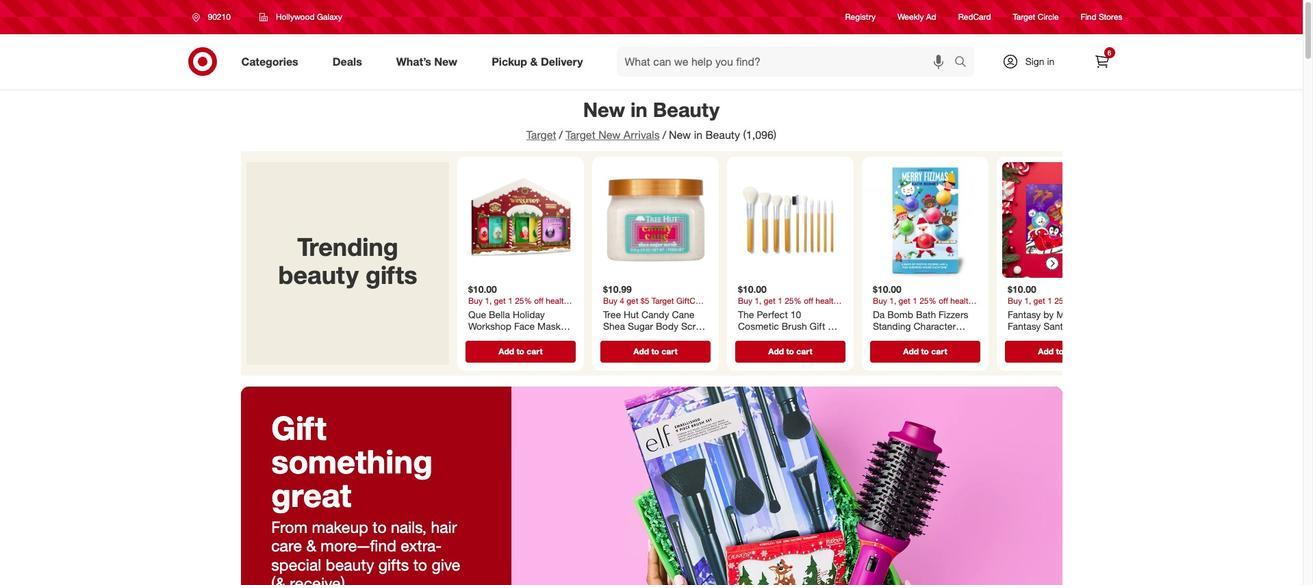 Task type: vqa. For each thing, say whether or not it's contained in the screenshot.
COVID-
no



Task type: locate. For each thing, give the bounding box(es) containing it.
da bomb bath fizzers standing character bath bomb gift set - 5oz/6ct image
[[867, 162, 983, 278]]

1 vertical spatial beauty
[[326, 555, 374, 574]]

search button
[[948, 47, 981, 79]]

bella
[[488, 308, 510, 320]]

1 horizontal spatial &
[[530, 54, 538, 68]]

2 horizontal spatial in
[[1047, 55, 1054, 67]]

masque
[[1056, 308, 1091, 320]]

to down tree hut candy cane shea sugar body scrub - 18oz
[[651, 346, 659, 356]]

add to cart down oz/5pk
[[1038, 346, 1082, 356]]

add down oz/5pk
[[1038, 346, 1053, 356]]

to down character
[[921, 346, 929, 356]]

- left 1
[[1025, 332, 1028, 344]]

$10.00 up the
[[738, 283, 766, 295]]

santa
[[1043, 320, 1068, 332]]

deals link
[[321, 47, 379, 77]]

to for character
[[921, 346, 929, 356]]

& right 'care'
[[306, 536, 316, 555]]

add to cart button down face
[[465, 340, 575, 362]]

3 cart from the left
[[796, 346, 812, 356]]

add to cart
[[498, 346, 542, 356], [633, 346, 677, 356], [768, 346, 812, 356], [903, 346, 947, 356], [1038, 346, 1082, 356]]

set right brush
[[827, 320, 842, 332]]

add to cart down character
[[903, 346, 947, 356]]

5 add from the left
[[1038, 346, 1053, 356]]

4 - from the left
[[1025, 332, 1028, 344]]

5 add to cart button from the left
[[1005, 340, 1115, 362]]

fl inside "fantasy by masque bar fantasy santa sled gift set - 1 fl oz/5pk"
[[1039, 332, 1044, 344]]

10ct
[[744, 332, 763, 344]]

1 horizontal spatial in
[[694, 128, 702, 142]]

cart down body
[[661, 346, 677, 356]]

beauty left (1,096)
[[706, 128, 740, 142]]

add down '–' at left bottom
[[498, 346, 514, 356]]

what's new
[[396, 54, 457, 68]]

cart down character
[[931, 346, 947, 356]]

4 add from the left
[[903, 346, 918, 356]]

gifts inside gift something great from makeup to nails, hair care & more—find extra- special beauty gifts to give (& receive).
[[378, 555, 409, 574]]

4 $10.00 from the left
[[1007, 283, 1036, 295]]

bomb up the standing
[[887, 308, 913, 320]]

cart down brush
[[796, 346, 812, 356]]

beauty
[[278, 260, 358, 290], [326, 555, 374, 574]]

brush
[[781, 320, 807, 332]]

ad
[[926, 12, 936, 22]]

the
[[738, 308, 754, 320]]

deals
[[333, 54, 362, 68]]

- left 18oz
[[603, 332, 607, 344]]

fantasy
[[1007, 308, 1040, 320], [1007, 320, 1040, 332]]

2 $10.00 from the left
[[738, 283, 766, 295]]

in right the arrivals
[[694, 128, 702, 142]]

add to cart down tree hut candy cane shea sugar body scrub - 18oz
[[633, 346, 677, 356]]

3 $10.00 from the left
[[872, 283, 901, 295]]

to left give
[[413, 555, 427, 574]]

1 fl from the left
[[528, 332, 533, 344]]

set
[[827, 320, 842, 332], [486, 332, 501, 344], [942, 332, 957, 344], [1007, 332, 1022, 344]]

to down 2.5
[[516, 346, 524, 356]]

4 add to cart button from the left
[[870, 340, 980, 362]]

add to cart for sugar
[[633, 346, 677, 356]]

bath
[[916, 308, 936, 320], [872, 332, 893, 344]]

- down fizzers on the bottom right of page
[[959, 332, 963, 344]]

0 horizontal spatial in
[[631, 97, 647, 122]]

cart
[[526, 346, 542, 356], [661, 346, 677, 356], [796, 346, 812, 356], [931, 346, 947, 356], [1066, 346, 1082, 356]]

add down the standing
[[903, 346, 918, 356]]

cart for santa
[[1066, 346, 1082, 356]]

hut
[[623, 308, 638, 320]]

$10.00
[[468, 283, 497, 295], [738, 283, 766, 295], [872, 283, 901, 295], [1007, 283, 1036, 295]]

2 horizontal spatial target
[[1013, 12, 1035, 22]]

1 $10.00 from the left
[[468, 283, 497, 295]]

oz/5pk
[[1047, 332, 1076, 344]]

in up the arrivals
[[631, 97, 647, 122]]

2 add from the left
[[633, 346, 649, 356]]

to down oz/5pk
[[1056, 346, 1063, 356]]

1 cart from the left
[[526, 346, 542, 356]]

delivery
[[541, 54, 583, 68]]

3 add to cart button from the left
[[735, 340, 845, 362]]

gift something great from makeup to nails, hair care & more—find extra- special beauty gifts to give (& receive).
[[271, 408, 460, 585]]

3 add to cart from the left
[[768, 346, 812, 356]]

2 add to cart button from the left
[[600, 340, 710, 362]]

cart for character
[[931, 346, 947, 356]]

5 add to cart from the left
[[1038, 346, 1082, 356]]

new
[[434, 54, 457, 68], [583, 97, 625, 122], [598, 128, 621, 142], [669, 128, 691, 142]]

$10.00 up 1
[[1007, 283, 1036, 295]]

0 horizontal spatial target
[[526, 128, 556, 142]]

- left 10ct
[[738, 332, 741, 344]]

bath up 5oz/6ct
[[872, 332, 893, 344]]

gift inside gift something great from makeup to nails, hair care & more—find extra- special beauty gifts to give (& receive).
[[271, 408, 326, 447]]

1 - from the left
[[603, 332, 607, 344]]

0 horizontal spatial /
[[559, 128, 563, 142]]

bomb
[[887, 308, 913, 320], [895, 332, 921, 344]]

$10.99
[[603, 283, 631, 295]]

bath up character
[[916, 308, 936, 320]]

the perfect 10 cosmetic brush gift set - 10ct
[[738, 308, 842, 344]]

0 vertical spatial in
[[1047, 55, 1054, 67]]

4 cart from the left
[[931, 346, 947, 356]]

shea
[[603, 320, 625, 332]]

redcard
[[958, 12, 991, 22]]

90210
[[208, 12, 231, 22]]

carousel region
[[241, 151, 1123, 387]]

- inside the perfect 10 cosmetic brush gift set - 10ct
[[738, 332, 741, 344]]

1 vertical spatial gifts
[[378, 555, 409, 574]]

3 - from the left
[[959, 332, 963, 344]]

add to cart button down santa
[[1005, 340, 1115, 362]]

fl inside que bella holiday workshop face mask gift set – 2.5 fl oz/6pc
[[528, 332, 533, 344]]

add to cart button down character
[[870, 340, 980, 362]]

target
[[1013, 12, 1035, 22], [526, 128, 556, 142], [565, 128, 595, 142]]

registry link
[[845, 11, 876, 23]]

set left 1
[[1007, 332, 1022, 344]]

holiday
[[512, 308, 544, 320]]

add to cart button down body
[[600, 340, 710, 362]]

2 add to cart from the left
[[633, 346, 677, 356]]

2 cart from the left
[[661, 346, 677, 356]]

0 vertical spatial gifts
[[365, 260, 417, 290]]

to down the perfect 10 cosmetic brush gift set - 10ct
[[786, 346, 794, 356]]

fl right 2.5
[[528, 332, 533, 344]]

&
[[530, 54, 538, 68], [306, 536, 316, 555]]

/ right the arrivals
[[662, 128, 666, 142]]

add to cart down the perfect 10 cosmetic brush gift set - 10ct
[[768, 346, 812, 356]]

categories
[[241, 54, 298, 68]]

add to cart for gift
[[768, 346, 812, 356]]

receive).
[[290, 574, 349, 585]]

new in beauty target / target new arrivals / new in beauty (1,096)
[[526, 97, 776, 142]]

search
[[948, 56, 981, 70]]

-
[[603, 332, 607, 344], [738, 332, 741, 344], [959, 332, 963, 344], [1025, 332, 1028, 344]]

fl right 1
[[1039, 332, 1044, 344]]

cart down oz/5pk
[[1066, 346, 1082, 356]]

–
[[503, 332, 509, 344]]

arrivals
[[624, 128, 660, 142]]

find
[[1081, 12, 1096, 22]]

$10.00 for que
[[468, 283, 497, 295]]

in right sign
[[1047, 55, 1054, 67]]

1 vertical spatial in
[[631, 97, 647, 122]]

- inside tree hut candy cane shea sugar body scrub - 18oz
[[603, 332, 607, 344]]

weekly ad
[[897, 12, 936, 22]]

$10.00 for the
[[738, 283, 766, 295]]

2 fantasy from the top
[[1007, 320, 1040, 332]]

cart for mask
[[526, 346, 542, 356]]

add to cart button down brush
[[735, 340, 845, 362]]

new left the arrivals
[[598, 128, 621, 142]]

0 vertical spatial beauty
[[653, 97, 720, 122]]

to for santa
[[1056, 346, 1063, 356]]

1 horizontal spatial bath
[[916, 308, 936, 320]]

gift inside the perfect 10 cosmetic brush gift set - 10ct
[[809, 320, 825, 332]]

set down workshop
[[486, 332, 501, 344]]

add to cart for character
[[903, 346, 947, 356]]

set down character
[[942, 332, 957, 344]]

extra-
[[401, 536, 442, 555]]

fizzers
[[938, 308, 968, 320]]

sign
[[1025, 55, 1044, 67]]

$10.00 up the da
[[872, 283, 901, 295]]

0 vertical spatial beauty
[[278, 260, 358, 290]]

$10.00 up que
[[468, 283, 497, 295]]

4 add to cart from the left
[[903, 346, 947, 356]]

to for sugar
[[651, 346, 659, 356]]

3 add from the left
[[768, 346, 784, 356]]

90210 button
[[183, 5, 245, 29]]

0 horizontal spatial fl
[[528, 332, 533, 344]]

& right pickup
[[530, 54, 538, 68]]

0 vertical spatial bath
[[916, 308, 936, 320]]

in
[[1047, 55, 1054, 67], [631, 97, 647, 122], [694, 128, 702, 142]]

add down the perfect 10 cosmetic brush gift set - 10ct
[[768, 346, 784, 356]]

1 add to cart from the left
[[498, 346, 542, 356]]

1 vertical spatial &
[[306, 536, 316, 555]]

beauty up the arrivals
[[653, 97, 720, 122]]

beauty
[[653, 97, 720, 122], [706, 128, 740, 142]]

cart down 'oz/6pc'
[[526, 346, 542, 356]]

hair
[[431, 517, 457, 536]]

1 horizontal spatial /
[[662, 128, 666, 142]]

0 horizontal spatial &
[[306, 536, 316, 555]]

add down 'sugar'
[[633, 346, 649, 356]]

bomb down the standing
[[895, 332, 921, 344]]

galaxy
[[317, 12, 342, 22]]

new up target new arrivals 'link'
[[583, 97, 625, 122]]

10
[[790, 308, 801, 320]]

1 vertical spatial bath
[[872, 332, 893, 344]]

fantasy left by
[[1007, 308, 1040, 320]]

target link
[[526, 128, 556, 142]]

face
[[514, 320, 534, 332]]

sign in
[[1025, 55, 1054, 67]]

What can we help you find? suggestions appear below search field
[[616, 47, 957, 77]]

2 - from the left
[[738, 332, 741, 344]]

1 add from the left
[[498, 346, 514, 356]]

1 add to cart button from the left
[[465, 340, 575, 362]]

to for gift
[[786, 346, 794, 356]]

gift inside "fantasy by masque bar fantasy santa sled gift set - 1 fl oz/5pk"
[[1093, 320, 1108, 332]]

- inside da bomb bath fizzers standing character bath bomb gift set - 5oz/6ct
[[959, 332, 963, 344]]

add for brush
[[768, 346, 784, 356]]

tree hut candy cane shea sugar body scrub - 18oz
[[603, 308, 706, 344]]

5 cart from the left
[[1066, 346, 1082, 356]]

2 fl from the left
[[1039, 332, 1044, 344]]

tree
[[603, 308, 621, 320]]

add to cart down 2.5
[[498, 346, 542, 356]]

1 horizontal spatial fl
[[1039, 332, 1044, 344]]

set inside que bella holiday workshop face mask gift set – 2.5 fl oz/6pc
[[486, 332, 501, 344]]

fantasy up 1
[[1007, 320, 1040, 332]]

fl
[[528, 332, 533, 344], [1039, 332, 1044, 344]]

6 link
[[1087, 47, 1117, 77]]

/ right target link on the top left
[[559, 128, 563, 142]]



Task type: describe. For each thing, give the bounding box(es) containing it.
weekly ad link
[[897, 11, 936, 23]]

0 vertical spatial &
[[530, 54, 538, 68]]

tree hut candy cane shea sugar body scrub - 18oz image
[[597, 162, 713, 278]]

categories link
[[230, 47, 315, 77]]

1 fantasy from the top
[[1007, 308, 1040, 320]]

circle
[[1038, 12, 1059, 22]]

cart for sugar
[[661, 346, 677, 356]]

find stores
[[1081, 12, 1122, 22]]

special
[[271, 555, 321, 574]]

add to cart button for mask
[[465, 340, 575, 362]]

nails,
[[391, 517, 427, 536]]

bar
[[1093, 308, 1108, 320]]

hollywood galaxy button
[[250, 5, 351, 29]]

candy
[[641, 308, 669, 320]]

in for sign
[[1047, 55, 1054, 67]]

set inside the perfect 10 cosmetic brush gift set - 10ct
[[827, 320, 842, 332]]

fantasy by masque bar fantasy santa sled gift set - 1 fl oz/5pk
[[1007, 308, 1108, 344]]

body
[[655, 320, 678, 332]]

6
[[1107, 49, 1111, 57]]

cane
[[672, 308, 694, 320]]

1 / from the left
[[559, 128, 563, 142]]

1
[[1031, 332, 1036, 344]]

the perfect 10 cosmetic brush gift set - 10ct image
[[732, 162, 848, 278]]

hollywood galaxy
[[276, 12, 342, 22]]

target circle
[[1013, 12, 1059, 22]]

que bella holiday workshop face mask gift set – 2.5 fl oz/6pc image
[[462, 162, 578, 278]]

0 vertical spatial bomb
[[887, 308, 913, 320]]

set inside da bomb bath fizzers standing character bath bomb gift set - 5oz/6ct
[[942, 332, 957, 344]]

in for new
[[631, 97, 647, 122]]

gift inside que bella holiday workshop face mask gift set – 2.5 fl oz/6pc
[[468, 332, 483, 344]]

add for standing
[[903, 346, 918, 356]]

1 vertical spatial bomb
[[895, 332, 921, 344]]

add to cart for mask
[[498, 346, 542, 356]]

workshop
[[468, 320, 511, 332]]

to for mask
[[516, 346, 524, 356]]

weekly
[[897, 12, 924, 22]]

sled
[[1071, 320, 1090, 332]]

gifts inside "trending beauty gifts"
[[365, 260, 417, 290]]

redcard link
[[958, 11, 991, 23]]

pickup & delivery
[[492, 54, 583, 68]]

mask
[[537, 320, 560, 332]]

- inside "fantasy by masque bar fantasy santa sled gift set - 1 fl oz/5pk"
[[1025, 332, 1028, 344]]

character
[[913, 320, 955, 332]]

0 horizontal spatial bath
[[872, 332, 893, 344]]

add for shea
[[633, 346, 649, 356]]

2 vertical spatial in
[[694, 128, 702, 142]]

(&
[[271, 574, 285, 585]]

oz/6pc
[[535, 332, 565, 344]]

beauty inside "trending beauty gifts"
[[278, 260, 358, 290]]

da
[[872, 308, 884, 320]]

give
[[432, 555, 460, 574]]

find stores link
[[1081, 11, 1122, 23]]

da bomb bath fizzers standing character bath bomb gift set - 5oz/6ct
[[872, 308, 968, 356]]

pickup
[[492, 54, 527, 68]]

set inside "fantasy by masque bar fantasy santa sled gift set - 1 fl oz/5pk"
[[1007, 332, 1022, 344]]

sign in link
[[990, 47, 1076, 77]]

great
[[271, 476, 351, 515]]

que
[[468, 308, 486, 320]]

trending
[[297, 232, 398, 261]]

add to cart for santa
[[1038, 346, 1082, 356]]

care
[[271, 536, 302, 555]]

(1,096)
[[743, 128, 776, 142]]

2 / from the left
[[662, 128, 666, 142]]

makeup
[[312, 517, 368, 536]]

cosmetic
[[738, 320, 779, 332]]

by
[[1043, 308, 1053, 320]]

add to cart button for character
[[870, 340, 980, 362]]

what's new link
[[385, 47, 475, 77]]

what's
[[396, 54, 431, 68]]

cart for gift
[[796, 346, 812, 356]]

more—find
[[321, 536, 396, 555]]

que bella holiday workshop face mask gift set – 2.5 fl oz/6pc
[[468, 308, 565, 344]]

18oz
[[609, 332, 630, 344]]

standing
[[872, 320, 911, 332]]

1 horizontal spatial target
[[565, 128, 595, 142]]

perfect
[[756, 308, 787, 320]]

add for face
[[498, 346, 514, 356]]

& inside gift something great from makeup to nails, hair care & more—find extra- special beauty gifts to give (& receive).
[[306, 536, 316, 555]]

add to cart button for santa
[[1005, 340, 1115, 362]]

registry
[[845, 12, 876, 22]]

trending beauty gifts
[[278, 232, 417, 290]]

1 vertical spatial beauty
[[706, 128, 740, 142]]

add to cart button for gift
[[735, 340, 845, 362]]

target circle link
[[1013, 11, 1059, 23]]

to left nails,
[[373, 517, 387, 536]]

target new arrivals link
[[565, 128, 660, 142]]

scrub
[[681, 320, 706, 332]]

hollywood
[[276, 12, 315, 22]]

gift inside da bomb bath fizzers standing character bath bomb gift set - 5oz/6ct
[[924, 332, 939, 344]]

add to cart button for sugar
[[600, 340, 710, 362]]

5oz/6ct
[[872, 344, 904, 356]]

pickup & delivery link
[[480, 47, 600, 77]]

new right what's
[[434, 54, 457, 68]]

add for fantasy
[[1038, 346, 1053, 356]]

something
[[271, 442, 433, 481]]

$10.00 for fantasy
[[1007, 283, 1036, 295]]

beauty inside gift something great from makeup to nails, hair care & more—find extra- special beauty gifts to give (& receive).
[[326, 555, 374, 574]]

$10.00 for da
[[872, 283, 901, 295]]

stores
[[1099, 12, 1122, 22]]

from
[[271, 517, 308, 536]]

sugar
[[627, 320, 653, 332]]

2.5
[[512, 332, 525, 344]]

new right the arrivals
[[669, 128, 691, 142]]

fantasy by masque bar fantasy santa sled gift set - 1 fl oz/5pk image
[[1002, 162, 1118, 278]]



